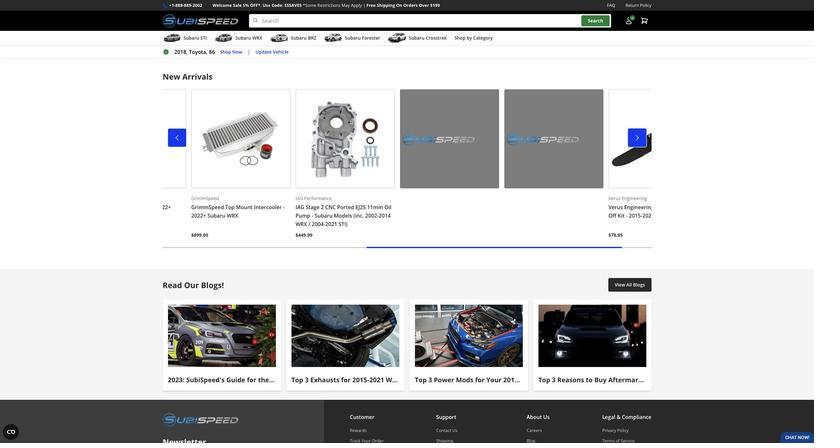 Task type: vqa. For each thing, say whether or not it's contained in the screenshot.
2020, Subaru, BRZ
no



Task type: locate. For each thing, give the bounding box(es) containing it.
0 horizontal spatial |
[[247, 48, 250, 56]]

2 horizontal spatial 3
[[552, 376, 556, 385]]

verus
[[608, 195, 621, 202], [608, 204, 623, 211]]

subaru brz
[[291, 35, 316, 41]]

blogs!
[[201, 280, 224, 290]]

11mm
[[367, 204, 383, 211]]

3 inside 'top 3 reasons to buy aftermarket lighting for your subaru' link
[[552, 376, 556, 385]]

iagiag-eng-2240 iag stage 2 cnc ported ej25 11mm oil pump - subaru models (inc. 2002-2014 wrx / 2004-2021 sti), image
[[296, 89, 395, 189]]

$500
[[573, 376, 588, 385]]

lighting
[[651, 376, 677, 385]]

wrx right the 2015+
[[524, 376, 538, 385]]

1 vertical spatial us
[[452, 428, 458, 433]]

update vehicle
[[256, 49, 289, 55]]

0 vertical spatial engineering
[[622, 195, 647, 202]]

sti down block-
[[693, 212, 700, 219]]

policy for return policy
[[640, 2, 651, 8]]

1 vertical spatial policy
[[617, 428, 629, 433]]

rear
[[125, 204, 137, 211]]

0 horizontal spatial &
[[617, 414, 621, 421]]

3 for from the left
[[475, 376, 485, 385]]

2021 right kit
[[642, 212, 654, 219]]

your
[[486, 376, 502, 385], [690, 376, 705, 385]]

spats
[[138, 204, 152, 211]]

new arrivals
[[163, 71, 213, 82]]

1 3 from the left
[[305, 376, 309, 385]]

3 left exhausts
[[305, 376, 309, 385]]

1 grimmspeed from the top
[[191, 195, 219, 202]]

olm
[[87, 204, 99, 211]]

0 horizontal spatial us
[[452, 428, 458, 433]]

contact us
[[436, 428, 458, 433]]

2 3 from the left
[[428, 376, 432, 385]]

grimmspeed
[[191, 195, 219, 202], [191, 204, 224, 211]]

blogs
[[633, 282, 645, 288]]

- down stage
[[312, 212, 313, 219]]

for left under
[[540, 376, 550, 385]]

1 vertical spatial iag
[[296, 204, 304, 211]]

top left under
[[538, 376, 550, 385]]

1 vertical spatial engineering
[[624, 204, 654, 211]]

use
[[263, 2, 270, 8]]

& inside verus engineering verus engineering hood scoop block- off kit - 2015-2021 subaru wrx & sti
[[688, 212, 692, 219]]

- inside olm s style cf rear spats - 2022+ subaru wrx
[[153, 204, 155, 211]]

search input field
[[249, 14, 611, 28]]

engineering
[[622, 195, 647, 202], [624, 204, 654, 211]]

0 horizontal spatial 3
[[305, 376, 309, 385]]

1 horizontal spatial sti
[[693, 212, 700, 219]]

us for contact us
[[452, 428, 458, 433]]

return policy
[[626, 2, 651, 8]]

0 vertical spatial &
[[688, 212, 692, 219]]

wrx/sti aftermarket light image
[[538, 305, 646, 367]]

us right 'about'
[[543, 414, 550, 421]]

3
[[305, 376, 309, 385], [428, 376, 432, 385], [552, 376, 556, 385]]

for left the the
[[247, 376, 256, 385]]

2021 inside the iag performance iag stage 2 cnc ported ej25 11mm oil pump - subaru models (inc. 2002-2014 wrx / 2004-2021 sti)
[[325, 221, 337, 228]]

1 vertical spatial shop
[[220, 49, 231, 55]]

sti up toyota,
[[200, 35, 207, 41]]

0 horizontal spatial shop
[[220, 49, 231, 55]]

1 horizontal spatial us
[[543, 414, 550, 421]]

2 vertical spatial 2021
[[369, 376, 384, 385]]

wrx inside grimmspeed grimmspeed top mount intercooler - 2022+ subaru wrx
[[227, 212, 238, 219]]

2022+ up $899.00
[[191, 212, 206, 219]]

0 vertical spatial |
[[363, 2, 365, 8]]

subaru inside the iag performance iag stage 2 cnc ported ej25 11mm oil pump - subaru models (inc. 2002-2014 wrx / 2004-2021 sti)
[[315, 212, 333, 219]]

0 vertical spatial sti
[[200, 35, 207, 41]]

1 vertical spatial 2021
[[325, 221, 337, 228]]

wrx down style
[[106, 212, 118, 219]]

0 vertical spatial verus
[[608, 195, 621, 202]]

sti)
[[339, 221, 348, 228]]

1 iag from the top
[[296, 195, 303, 202]]

buy
[[594, 376, 607, 385]]

3 inside top 3 exhausts for 2015-2021 wrx/sti link
[[305, 376, 309, 385]]

3 left the power
[[428, 376, 432, 385]]

0 horizontal spatial 2021
[[325, 221, 337, 228]]

wrx inside the iag performance iag stage 2 cnc ported ej25 11mm oil pump - subaru models (inc. 2002-2014 wrx / 2004-2021 sti)
[[296, 221, 307, 228]]

shop left now
[[220, 49, 231, 55]]

to
[[586, 376, 593, 385]]

1 horizontal spatial 2015-
[[629, 212, 642, 219]]

2018, toyota, 86
[[174, 48, 215, 56]]

subaru brz button
[[270, 32, 316, 45]]

legal & compliance
[[602, 414, 651, 421]]

0 horizontal spatial policy
[[617, 428, 629, 433]]

*some
[[303, 2, 316, 8]]

models
[[334, 212, 352, 219]]

3 for exhausts
[[305, 376, 309, 385]]

1 horizontal spatial shop
[[455, 35, 466, 41]]

intercooler
[[254, 204, 282, 211]]

support
[[436, 414, 456, 421]]

sti inside subaru sti dropdown button
[[200, 35, 207, 41]]

0 vertical spatial policy
[[640, 2, 651, 8]]

$119.95 link
[[165, 0, 230, 29]]

wrx inside olm s style cf rear spats - 2022+ subaru wrx
[[106, 212, 118, 219]]

0 vertical spatial 2015-
[[629, 212, 642, 219]]

brz
[[308, 35, 316, 41]]

1 horizontal spatial 3
[[428, 376, 432, 385]]

subaru inside olm s style cf rear spats - 2022+ subaru wrx
[[87, 212, 105, 219]]

& down block-
[[688, 212, 692, 219]]

style
[[104, 204, 116, 211]]

power
[[434, 376, 454, 385]]

|
[[363, 2, 365, 8], [247, 48, 250, 56]]

shop now
[[220, 49, 242, 55]]

3 3 from the left
[[552, 376, 556, 385]]

0 horizontal spatial 2015-
[[352, 376, 369, 385]]

0 vertical spatial grimmspeed
[[191, 195, 219, 202]]

2022+ right spats
[[156, 204, 171, 211]]

faq
[[607, 2, 615, 8]]

grimmspeed grimmspeed top mount intercooler - 2022+ subaru wrx
[[191, 195, 285, 219]]

privacy policy
[[602, 428, 629, 433]]

a subaru brz thumbnail image image
[[270, 33, 288, 43]]

subaru
[[183, 35, 199, 41], [235, 35, 251, 41], [291, 35, 307, 41], [345, 35, 361, 41], [409, 35, 425, 41], [87, 212, 105, 219], [207, 212, 225, 219], [315, 212, 333, 219], [656, 212, 674, 219], [707, 376, 730, 385]]

3 left reasons at the right of page
[[552, 376, 556, 385]]

may
[[342, 2, 350, 8]]

0 vertical spatial iag
[[296, 195, 303, 202]]

subispeed logo image
[[163, 14, 238, 28], [402, 132, 475, 145], [507, 132, 579, 145], [163, 413, 238, 427]]

shop left by at top right
[[455, 35, 466, 41]]

0 vertical spatial 2021
[[642, 212, 654, 219]]

for right exhausts
[[341, 376, 351, 385]]

wrx up update
[[252, 35, 262, 41]]

$72.00 link
[[586, 0, 651, 29]]

1 vertical spatial grimmspeed
[[191, 204, 224, 211]]

2
[[321, 204, 324, 211]]

*some restrictions may apply | free shipping on orders over $199
[[303, 2, 440, 8]]

2015-
[[629, 212, 642, 219], [352, 376, 369, 385]]

top right wrx/sti
[[415, 376, 427, 385]]

0 vertical spatial 2022+
[[156, 204, 171, 211]]

off*.
[[250, 2, 262, 8]]

a subaru crosstrek thumbnail image image
[[388, 33, 406, 43]]

careers
[[527, 428, 542, 433]]

free
[[366, 2, 376, 8]]

1 horizontal spatial policy
[[640, 2, 651, 8]]

1 horizontal spatial |
[[363, 2, 365, 8]]

| left free
[[363, 2, 365, 8]]

policy right return
[[640, 2, 651, 8]]

1 vertical spatial verus
[[608, 204, 623, 211]]

-
[[153, 204, 155, 211], [283, 204, 285, 211], [312, 212, 313, 219], [626, 212, 628, 219]]

- inside the iag performance iag stage 2 cnc ported ej25 11mm oil pump - subaru models (inc. 2002-2014 wrx / 2004-2021 sti)
[[312, 212, 313, 219]]

2022+
[[156, 204, 171, 211], [191, 212, 206, 219]]

sti inside verus engineering verus engineering hood scoop block- off kit - 2015-2021 subaru wrx & sti
[[693, 212, 700, 219]]

2021 left sti)
[[325, 221, 337, 228]]

& right legal
[[617, 414, 621, 421]]

for right lighting
[[679, 376, 688, 385]]

| right now
[[247, 48, 250, 56]]

1 horizontal spatial &
[[688, 212, 692, 219]]

top 3 reasons to buy aftermarket lighting for your subaru link
[[533, 300, 730, 391]]

subaru inside grimmspeed grimmspeed top mount intercooler - 2022+ subaru wrx
[[207, 212, 225, 219]]

careers link
[[527, 428, 550, 433]]

0 vertical spatial us
[[543, 414, 550, 421]]

2023:
[[168, 376, 185, 385]]

wrx left /
[[296, 221, 307, 228]]

wrx
[[252, 35, 262, 41], [106, 212, 118, 219], [227, 212, 238, 219], [675, 212, 686, 219], [296, 221, 307, 228], [524, 376, 538, 385]]

subaru forester
[[345, 35, 380, 41]]

- right kit
[[626, 212, 628, 219]]

grm113049 grimmspeed top mount intercooler 2022+ subaru wrx, image
[[191, 89, 290, 189]]

kit
[[618, 212, 625, 219]]

wrx down mount
[[227, 212, 238, 219]]

pump
[[296, 212, 310, 219]]

3 inside top 3 power mods for your 2015+ wrx for under $500 link
[[428, 376, 432, 385]]

2021 left wrx/sti
[[369, 376, 384, 385]]

subaru forester button
[[324, 32, 380, 45]]

us right contact
[[452, 428, 458, 433]]

shop
[[455, 35, 466, 41], [220, 49, 231, 55]]

- right intercooler
[[283, 204, 285, 211]]

$65.00
[[238, 16, 254, 23]]

on
[[396, 2, 402, 8]]

1 horizontal spatial 2022+
[[191, 212, 206, 219]]

2023: subispeed's guide for the holidays
[[168, 376, 299, 385]]

wrx down scoop
[[675, 212, 686, 219]]

sti
[[200, 35, 207, 41], [693, 212, 700, 219]]

0 horizontal spatial your
[[486, 376, 502, 385]]

update
[[256, 49, 272, 55]]

2021
[[642, 212, 654, 219], [325, 221, 337, 228], [369, 376, 384, 385]]

subaru crosstrek
[[409, 35, 447, 41]]

1 vertical spatial sti
[[693, 212, 700, 219]]

1 vertical spatial &
[[617, 414, 621, 421]]

top for top 3 power mods for your 2015+ wrx for under $500
[[415, 376, 427, 385]]

5%
[[243, 2, 249, 8]]

for right the mods
[[475, 376, 485, 385]]

1 vertical spatial 2015-
[[352, 376, 369, 385]]

shop inside "dropdown button"
[[455, 35, 466, 41]]

shop for shop now
[[220, 49, 231, 55]]

wrx/sti exhaust image
[[291, 305, 399, 367]]

1 horizontal spatial your
[[690, 376, 705, 385]]

2 horizontal spatial 2021
[[642, 212, 654, 219]]

2002
[[193, 2, 202, 8]]

crosstrek
[[426, 35, 447, 41]]

2015- inside verus engineering verus engineering hood scoop block- off kit - 2015-2021 subaru wrx & sti
[[629, 212, 642, 219]]

top
[[225, 204, 235, 211], [291, 376, 303, 385], [415, 376, 427, 385], [538, 376, 550, 385]]

scoop
[[670, 204, 685, 211]]

verus engineering verus engineering hood scoop block- off kit - 2015-2021 subaru wrx & sti
[[608, 195, 702, 219]]

(inc.
[[353, 212, 364, 219]]

wrx/sti
[[386, 376, 413, 385]]

wrx inside verus engineering verus engineering hood scoop block- off kit - 2015-2021 subaru wrx & sti
[[675, 212, 686, 219]]

s
[[100, 204, 103, 211]]

guide
[[226, 376, 245, 385]]

policy right privacy
[[617, 428, 629, 433]]

open widget image
[[3, 424, 19, 440]]

0 vertical spatial shop
[[455, 35, 466, 41]]

2 for from the left
[[341, 376, 351, 385]]

- right spats
[[153, 204, 155, 211]]

0 horizontal spatial 2022+
[[156, 204, 171, 211]]

0 horizontal spatial sti
[[200, 35, 207, 41]]

2023: subispeed's guide for the holidays link
[[163, 300, 299, 391]]

top left mount
[[225, 204, 235, 211]]

1 vertical spatial 2022+
[[191, 212, 206, 219]]

top left exhausts
[[291, 376, 303, 385]]

1 for from the left
[[247, 376, 256, 385]]

stage
[[306, 204, 319, 211]]



Task type: describe. For each thing, give the bounding box(es) containing it.
- inside verus engineering verus engineering hood scoop block- off kit - 2015-2021 subaru wrx & sti
[[626, 212, 628, 219]]

3 for power
[[428, 376, 432, 385]]

ej25
[[355, 204, 366, 211]]

code:
[[272, 2, 283, 8]]

all
[[626, 282, 632, 288]]

arrivals
[[182, 71, 213, 82]]

performance
[[304, 195, 332, 202]]

shop by category
[[455, 35, 493, 41]]

olmb.47011.1 olm s style carbon fiber rear spats - 2022+ subaru wrx, image
[[87, 89, 186, 189]]

3 for reasons
[[552, 376, 556, 385]]

apply
[[351, 2, 362, 8]]

2022+ inside grimmspeed grimmspeed top mount intercooler - 2022+ subaru wrx
[[191, 212, 206, 219]]

our
[[184, 280, 199, 290]]

top for top 3 exhausts for 2015-2021 wrx/sti
[[291, 376, 303, 385]]

sssave5
[[284, 2, 302, 8]]

view all blogs link
[[608, 278, 651, 292]]

$119.95
[[168, 16, 187, 23]]

now
[[232, 49, 242, 55]]

shop for shop by category
[[455, 35, 466, 41]]

$65.00 link
[[235, 0, 300, 29]]

$78.95
[[608, 232, 623, 238]]

exhausts
[[310, 376, 339, 385]]

shipping
[[377, 2, 395, 8]]

olm s style cf rear spats - 2022+ subaru wrx
[[87, 204, 171, 219]]

over
[[419, 2, 429, 8]]

search
[[588, 18, 603, 24]]

under
[[551, 376, 571, 385]]

contact us link
[[436, 428, 474, 433]]

2 iag from the top
[[296, 204, 304, 211]]

subaru crosstrek button
[[388, 32, 447, 45]]

button image
[[625, 17, 633, 25]]

hood
[[655, 204, 669, 211]]

by
[[467, 35, 472, 41]]

wrx/sti interior image
[[168, 305, 276, 367]]

$899.00
[[191, 232, 208, 238]]

search button
[[581, 15, 610, 26]]

privacy policy link
[[602, 428, 651, 433]]

2002-
[[365, 212, 379, 219]]

update vehicle button
[[256, 48, 289, 56]]

1 horizontal spatial 2021
[[369, 376, 384, 385]]

5 for from the left
[[679, 376, 688, 385]]

888-
[[175, 2, 184, 8]]

- inside grimmspeed grimmspeed top mount intercooler - 2022+ subaru wrx
[[283, 204, 285, 211]]

2 grimmspeed from the top
[[191, 204, 224, 211]]

subaru inside verus engineering verus engineering hood scoop block- off kit - 2015-2021 subaru wrx & sti
[[656, 212, 674, 219]]

shop by category button
[[455, 32, 493, 45]]

return
[[626, 2, 639, 8]]

about us
[[527, 414, 550, 421]]

wrx inside "dropdown button"
[[252, 35, 262, 41]]

rewards link
[[350, 428, 384, 433]]

2 your from the left
[[690, 376, 705, 385]]

toyota,
[[189, 48, 208, 56]]

new
[[163, 71, 180, 82]]

a subaru wrx thumbnail image image
[[215, 33, 233, 43]]

2 verus from the top
[[608, 204, 623, 211]]

top 3 power mods for your 2015+ wrx for under $500 link
[[410, 300, 588, 391]]

orders
[[403, 2, 418, 8]]

oil
[[384, 204, 391, 211]]

2022+ inside olm s style cf rear spats - 2022+ subaru wrx
[[156, 204, 171, 211]]

top 3 reasons to buy aftermarket lighting for your subaru
[[538, 376, 730, 385]]

top inside grimmspeed grimmspeed top mount intercooler - 2022+ subaru wrx
[[225, 204, 235, 211]]

1 vertical spatial |
[[247, 48, 250, 56]]

view all blogs
[[615, 282, 645, 288]]

+1-888-885-2002
[[169, 2, 202, 8]]

wrx/sti engine bay image
[[415, 305, 523, 367]]

2014
[[379, 212, 391, 219]]

86
[[209, 48, 215, 56]]

holidays
[[271, 376, 299, 385]]

us for about us
[[543, 414, 550, 421]]

privacy
[[602, 428, 616, 433]]

2015+
[[503, 376, 522, 385]]

customer
[[350, 414, 374, 421]]

category
[[473, 35, 493, 41]]

a subaru forester thumbnail image image
[[324, 33, 342, 43]]

rewards
[[350, 428, 367, 433]]

a subaru sti thumbnail image image
[[163, 33, 181, 43]]

2021 inside verus engineering verus engineering hood scoop block- off kit - 2015-2021 subaru wrx & sti
[[642, 212, 654, 219]]

4 for from the left
[[540, 376, 550, 385]]

read
[[163, 280, 182, 290]]

885-
[[184, 2, 193, 8]]

subaru wrx
[[235, 35, 262, 41]]

cf
[[118, 204, 124, 211]]

faq link
[[607, 2, 615, 9]]

$449.99
[[296, 232, 312, 238]]

/
[[308, 221, 310, 228]]

top for top 3 reasons to buy aftermarket lighting for your subaru
[[538, 376, 550, 385]]

aftermarket
[[608, 376, 649, 385]]

1 verus from the top
[[608, 195, 621, 202]]

subaru wrx button
[[215, 32, 262, 45]]

return policy link
[[626, 2, 651, 9]]

subaru sti button
[[163, 32, 207, 45]]

restrictions
[[317, 2, 340, 8]]

+1-
[[169, 2, 175, 8]]

block-
[[686, 204, 702, 211]]

policy for privacy policy
[[617, 428, 629, 433]]

about
[[527, 414, 542, 421]]

subispeed's
[[186, 376, 225, 385]]

2018,
[[174, 48, 188, 56]]

1 your from the left
[[486, 376, 502, 385]]



